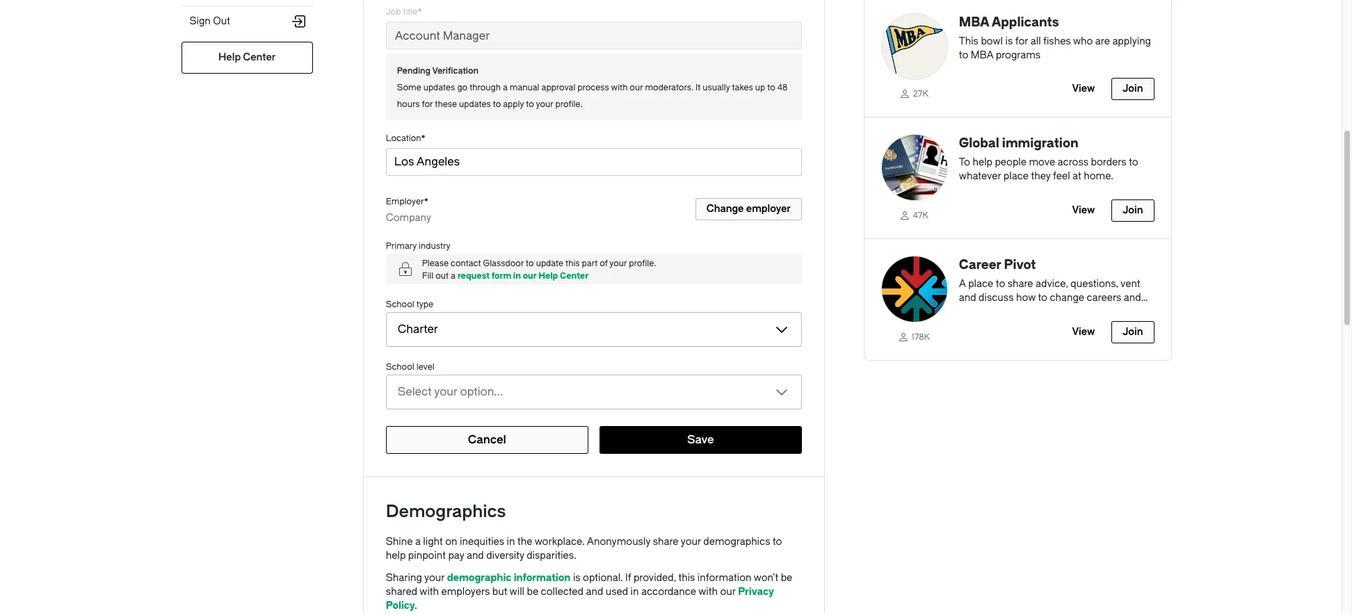 Task type: locate. For each thing, give the bounding box(es) containing it.
be right won't
[[781, 572, 793, 584]]

updates
[[423, 83, 455, 92], [459, 99, 491, 109]]

help up whatever
[[973, 157, 993, 169]]

0 vertical spatial help
[[218, 51, 241, 63]]

to
[[959, 49, 969, 61], [768, 83, 776, 92], [493, 99, 501, 109], [526, 99, 534, 109], [1129, 157, 1139, 169], [526, 259, 534, 268], [996, 278, 1005, 290], [1038, 292, 1048, 304], [995, 306, 1004, 318], [773, 536, 782, 548]]

0 vertical spatial mba
[[959, 14, 989, 30]]

is
[[1006, 35, 1013, 47], [573, 572, 581, 584]]

sign out link
[[181, 6, 313, 31]]

1 vertical spatial of
[[1044, 306, 1053, 318]]

all
[[1031, 35, 1041, 47]]

of right part
[[600, 259, 608, 268]]

1 vertical spatial school
[[386, 362, 414, 372]]

career pivot a place to share advice, questions, vent and discuss how to change careers and pivot in to and out of jobs.
[[959, 257, 1141, 318]]

share inside career pivot a place to share advice, questions, vent and discuss how to change careers and pivot in to and out of jobs.
[[1008, 278, 1033, 290]]

center down part
[[560, 271, 589, 281]]

profile. down approval
[[555, 99, 583, 109]]

out
[[436, 271, 449, 281], [1026, 306, 1042, 318]]

1 horizontal spatial with
[[611, 83, 628, 92]]

0 vertical spatial of
[[600, 259, 608, 268]]

0 vertical spatial profile.
[[555, 99, 583, 109]]

our down update
[[523, 271, 537, 281]]

with right process
[[611, 83, 628, 92]]

None field
[[386, 148, 802, 181]]

1 horizontal spatial be
[[781, 572, 793, 584]]

to down this
[[959, 49, 969, 61]]

0 vertical spatial is
[[1006, 35, 1013, 47]]

1 vertical spatial our
[[523, 271, 537, 281]]

1 horizontal spatial information
[[698, 572, 752, 584]]

for left the these at top left
[[422, 99, 433, 109]]

with inside the 'pending verification some updates go through a manual approval process with our moderators. it usually takes up to 48 hours for these updates to apply to your profile.'
[[611, 83, 628, 92]]

a inside the 'pending verification some updates go through a manual approval process with our moderators. it usually takes up to 48 hours for these updates to apply to your profile.'
[[503, 83, 508, 92]]

of left 'jobs.'
[[1044, 306, 1053, 318]]

type
[[416, 300, 433, 309]]

industry
[[419, 241, 451, 251]]

with right the shared
[[420, 586, 439, 598]]

light
[[423, 536, 443, 548]]

1 vertical spatial out
[[1026, 306, 1042, 318]]

0 horizontal spatial of
[[600, 259, 608, 268]]

vent
[[1121, 278, 1141, 290]]

1 vertical spatial is
[[573, 572, 581, 584]]

our left moderators.
[[630, 83, 643, 92]]

help down shine
[[386, 550, 406, 562]]

to up won't
[[773, 536, 782, 548]]

1 vertical spatial for
[[422, 99, 433, 109]]

diversity
[[486, 550, 524, 562]]

1 horizontal spatial our
[[630, 83, 643, 92]]

career
[[959, 257, 1001, 273]]

moderators.
[[645, 83, 694, 92]]

help center link
[[181, 42, 313, 74]]

1 horizontal spatial of
[[1044, 306, 1053, 318]]

help inside please contact glassdoor to update this part of your profile. fill out a request form in our help center
[[539, 271, 558, 281]]

at
[[1073, 171, 1082, 182]]

privacy policy.
[[386, 586, 774, 612]]

your left demographics
[[681, 536, 701, 548]]

help down 'out'
[[218, 51, 241, 63]]

with right accordance
[[699, 586, 718, 598]]

is inside the mba applicants this bowl is for all fishes who are applying to mba programs
[[1006, 35, 1013, 47]]

help
[[218, 51, 241, 63], [539, 271, 558, 281]]

this inside please contact glassdoor to update this part of your profile. fill out a request form in our help center
[[566, 259, 580, 268]]

0 horizontal spatial out
[[436, 271, 449, 281]]

1 vertical spatial help
[[386, 550, 406, 562]]

a left light
[[415, 536, 421, 548]]

3 image for bowl image from the top
[[881, 256, 948, 323]]

our inside is optional. if provided, this information won't be shared with employers but will be collected and used in accordance with our
[[720, 586, 736, 598]]

place
[[1004, 171, 1029, 182], [968, 278, 994, 290]]

be
[[781, 572, 793, 584], [527, 586, 539, 598]]

1 horizontal spatial this
[[679, 572, 695, 584]]

47k link
[[881, 209, 948, 222]]

2 school from the top
[[386, 362, 414, 372]]

updates down through
[[459, 99, 491, 109]]

global immigration to help people move across borders to whatever place they feel at home.
[[959, 136, 1139, 182]]

be right will
[[527, 586, 539, 598]]

fishes
[[1044, 35, 1071, 47]]

help
[[973, 157, 993, 169], [386, 550, 406, 562]]

0 horizontal spatial help
[[218, 51, 241, 63]]

1 vertical spatial updates
[[459, 99, 491, 109]]

help inside shine a light on inequities in the workplace. anonymously share your demographics to help pinpoint pay and diversity disparities.
[[386, 550, 406, 562]]

and down vent
[[1124, 292, 1141, 304]]

school left type
[[386, 300, 414, 309]]

this left part
[[566, 259, 580, 268]]

and inside shine a light on inequities in the workplace. anonymously share your demographics to help pinpoint pay and diversity disparities.
[[467, 550, 484, 562]]

and down "optional."
[[586, 586, 603, 598]]

0 vertical spatial out
[[436, 271, 449, 281]]

0 vertical spatial this
[[566, 259, 580, 268]]

2 information from the left
[[698, 572, 752, 584]]

0 vertical spatial our
[[630, 83, 643, 92]]

in inside shine a light on inequities in the workplace. anonymously share your demographics to help pinpoint pay and diversity disparities.
[[507, 536, 515, 548]]

None button
[[386, 312, 802, 347], [386, 375, 802, 409], [386, 312, 802, 347], [386, 375, 802, 409]]

a inside please contact glassdoor to update this part of your profile. fill out a request form in our help center
[[451, 271, 456, 281]]

0 horizontal spatial center
[[243, 51, 276, 63]]

0 vertical spatial updates
[[423, 83, 455, 92]]

1 image for bowl image from the top
[[881, 13, 948, 80]]

1 horizontal spatial a
[[451, 271, 456, 281]]

sign
[[190, 15, 211, 27]]

collected
[[541, 586, 584, 598]]

1 vertical spatial profile.
[[629, 259, 656, 268]]

how
[[1016, 292, 1036, 304]]

0 horizontal spatial profile.
[[555, 99, 583, 109]]

1 horizontal spatial center
[[560, 271, 589, 281]]

information down disparities.
[[514, 572, 571, 584]]

in left the
[[507, 536, 515, 548]]

hours
[[397, 99, 420, 109]]

this up accordance
[[679, 572, 695, 584]]

1 vertical spatial image for bowl image
[[881, 134, 948, 201]]

to left 48
[[768, 83, 776, 92]]

fill
[[422, 271, 434, 281]]

pivot
[[1004, 257, 1036, 273]]

your right part
[[610, 259, 627, 268]]

1 horizontal spatial out
[[1026, 306, 1042, 318]]

shared
[[386, 586, 417, 598]]

in down if
[[631, 586, 639, 598]]

to up the discuss
[[996, 278, 1005, 290]]

0 vertical spatial for
[[1015, 35, 1028, 47]]

takes
[[732, 83, 753, 92]]

1 horizontal spatial for
[[1015, 35, 1028, 47]]

1 horizontal spatial is
[[1006, 35, 1013, 47]]

1 vertical spatial place
[[968, 278, 994, 290]]

a up 'apply'
[[503, 83, 508, 92]]

27k
[[913, 89, 929, 99]]

Location* field
[[394, 153, 794, 170]]

0 horizontal spatial is
[[573, 572, 581, 584]]

to right borders
[[1129, 157, 1139, 169]]

verification
[[432, 66, 479, 76]]

school left level
[[386, 362, 414, 372]]

0 vertical spatial be
[[781, 572, 793, 584]]

1 horizontal spatial help
[[973, 157, 993, 169]]

2 horizontal spatial our
[[720, 586, 736, 598]]

image for bowl image
[[881, 13, 948, 80], [881, 134, 948, 201], [881, 256, 948, 323]]

borders
[[1091, 157, 1127, 169]]

0 horizontal spatial with
[[420, 586, 439, 598]]

0 horizontal spatial updates
[[423, 83, 455, 92]]

0 vertical spatial place
[[1004, 171, 1029, 182]]

pending verification some updates go through a manual approval process with our moderators. it usually takes up to 48 hours for these updates to apply to your profile.
[[397, 66, 788, 109]]

location*
[[386, 133, 426, 143]]

image for bowl image up "178k" link
[[881, 256, 948, 323]]

in down the discuss
[[984, 306, 992, 318]]

0 horizontal spatial share
[[653, 536, 679, 548]]

0 vertical spatial help
[[973, 157, 993, 169]]

1 vertical spatial a
[[451, 271, 456, 281]]

employer*
[[386, 197, 429, 206]]

job title*
[[386, 7, 422, 17]]

to down the discuss
[[995, 306, 1004, 318]]

your
[[536, 99, 553, 109], [610, 259, 627, 268], [681, 536, 701, 548], [424, 572, 445, 584]]

0 vertical spatial a
[[503, 83, 508, 92]]

your inside shine a light on inequities in the workplace. anonymously share your demographics to help pinpoint pay and diversity disparities.
[[681, 536, 701, 548]]

to right 'apply'
[[526, 99, 534, 109]]

1 vertical spatial mba
[[971, 49, 994, 61]]

is up collected
[[573, 572, 581, 584]]

1 horizontal spatial help
[[539, 271, 558, 281]]

privacy policy. link
[[386, 586, 774, 612]]

profile. right part
[[629, 259, 656, 268]]

1 horizontal spatial share
[[1008, 278, 1033, 290]]

to left 'apply'
[[493, 99, 501, 109]]

shine a light on inequities in the workplace. anonymously share your demographics to help pinpoint pay and diversity disparities.
[[386, 536, 782, 562]]

in
[[513, 271, 521, 281], [984, 306, 992, 318], [507, 536, 515, 548], [631, 586, 639, 598]]

0 horizontal spatial this
[[566, 259, 580, 268]]

mba up this
[[959, 14, 989, 30]]

and up pivot
[[959, 292, 976, 304]]

people
[[995, 157, 1027, 169]]

0 vertical spatial school
[[386, 300, 414, 309]]

place inside global immigration to help people move across borders to whatever place they feel at home.
[[1004, 171, 1029, 182]]

center down sign out link
[[243, 51, 276, 63]]

applicants
[[992, 14, 1059, 30]]

0 horizontal spatial for
[[422, 99, 433, 109]]

178k link
[[881, 330, 948, 344]]

information inside is optional. if provided, this information won't be shared with employers but will be collected and used in accordance with our
[[698, 572, 752, 584]]

for
[[1015, 35, 1028, 47], [422, 99, 433, 109]]

1 vertical spatial be
[[527, 586, 539, 598]]

image for bowl image up 47k link
[[881, 134, 948, 201]]

to inside the mba applicants this bowl is for all fishes who are applying to mba programs
[[959, 49, 969, 61]]

manual
[[510, 83, 540, 92]]

1 horizontal spatial place
[[1004, 171, 1029, 182]]

1 vertical spatial share
[[653, 536, 679, 548]]

with
[[611, 83, 628, 92], [420, 586, 439, 598], [699, 586, 718, 598]]

won't
[[754, 572, 779, 584]]

1 vertical spatial center
[[560, 271, 589, 281]]

school level
[[386, 362, 435, 372]]

out down the please
[[436, 271, 449, 281]]

0 horizontal spatial information
[[514, 572, 571, 584]]

0 horizontal spatial place
[[968, 278, 994, 290]]

of inside please contact glassdoor to update this part of your profile. fill out a request form in our help center
[[600, 259, 608, 268]]

demographics
[[386, 502, 506, 521]]

2 vertical spatial our
[[720, 586, 736, 598]]

place right a
[[968, 278, 994, 290]]

your inside please contact glassdoor to update this part of your profile. fill out a request form in our help center
[[610, 259, 627, 268]]

primary industry
[[386, 241, 451, 251]]

place inside career pivot a place to share advice, questions, vent and discuss how to change careers and pivot in to and out of jobs.
[[968, 278, 994, 290]]

2 vertical spatial image for bowl image
[[881, 256, 948, 323]]

0 horizontal spatial help
[[386, 550, 406, 562]]

sharing
[[386, 572, 422, 584]]

2 vertical spatial a
[[415, 536, 421, 548]]

are
[[1096, 35, 1110, 47]]

share up how
[[1008, 278, 1033, 290]]

2 horizontal spatial with
[[699, 586, 718, 598]]

your down approval
[[536, 99, 553, 109]]

questions,
[[1071, 278, 1119, 290]]

usually
[[703, 83, 730, 92]]

updates up the these at top left
[[423, 83, 455, 92]]

out down how
[[1026, 306, 1042, 318]]

used
[[606, 586, 628, 598]]

workplace.
[[535, 536, 585, 548]]

in inside is optional. if provided, this information won't be shared with employers but will be collected and used in accordance with our
[[631, 586, 639, 598]]

and down inequities
[[467, 550, 484, 562]]

1 vertical spatial this
[[679, 572, 695, 584]]

is up programs
[[1006, 35, 1013, 47]]

level
[[416, 362, 435, 372]]

company
[[386, 212, 431, 224]]

0 horizontal spatial a
[[415, 536, 421, 548]]

a
[[503, 83, 508, 92], [451, 271, 456, 281], [415, 536, 421, 548]]

help inside global immigration to help people move across borders to whatever place they feel at home.
[[973, 157, 993, 169]]

help down update
[[539, 271, 558, 281]]

to up 'request form in our help center' link
[[526, 259, 534, 268]]

feel
[[1053, 171, 1070, 182]]

image for bowl image up the '27k' link
[[881, 13, 948, 80]]

mba down bowl
[[971, 49, 994, 61]]

1 horizontal spatial profile.
[[629, 259, 656, 268]]

0 horizontal spatial our
[[523, 271, 537, 281]]

information up privacy
[[698, 572, 752, 584]]

0 vertical spatial center
[[243, 51, 276, 63]]

through
[[470, 83, 501, 92]]

demographic
[[447, 572, 512, 584]]

0 vertical spatial image for bowl image
[[881, 13, 948, 80]]

a down contact
[[451, 271, 456, 281]]

0 vertical spatial share
[[1008, 278, 1033, 290]]

share up provided,
[[653, 536, 679, 548]]

2 image for bowl image from the top
[[881, 134, 948, 201]]

1 vertical spatial help
[[539, 271, 558, 281]]

for left all
[[1015, 35, 1028, 47]]

image for bowl image for career pivot
[[881, 256, 948, 323]]

if
[[625, 572, 631, 584]]

in right form
[[513, 271, 521, 281]]

demographics
[[704, 536, 770, 548]]

our left privacy
[[720, 586, 736, 598]]

1 school from the top
[[386, 300, 414, 309]]

place down people
[[1004, 171, 1029, 182]]

sharing your demographic information
[[386, 572, 571, 584]]

mba
[[959, 14, 989, 30], [971, 49, 994, 61]]

2 horizontal spatial a
[[503, 83, 508, 92]]

a inside shine a light on inequities in the workplace. anonymously share your demographics to help pinpoint pay and diversity disparities.
[[415, 536, 421, 548]]



Task type: describe. For each thing, give the bounding box(es) containing it.
job
[[386, 7, 401, 17]]

the
[[518, 536, 532, 548]]

for inside the 'pending verification some updates go through a manual approval process with our moderators. it usually takes up to 48 hours for these updates to apply to your profile.'
[[422, 99, 433, 109]]

47k
[[913, 211, 929, 221]]

privacy
[[738, 586, 774, 598]]

image for bowl image for global immigration
[[881, 134, 948, 201]]

immigration
[[1002, 136, 1079, 151]]

they
[[1031, 171, 1051, 182]]

please
[[422, 259, 449, 268]]

will
[[510, 586, 525, 598]]

glassdoor
[[483, 259, 524, 268]]

optional.
[[583, 572, 623, 584]]

27k link
[[881, 87, 948, 100]]

inequities
[[460, 536, 504, 548]]

share inside shine a light on inequities in the workplace. anonymously share your demographics to help pinpoint pay and diversity disparities.
[[653, 536, 679, 548]]

request form in our help center link
[[458, 271, 589, 281]]

and inside is optional. if provided, this information won't be shared with employers but will be collected and used in accordance with our
[[586, 586, 603, 598]]

move
[[1029, 157, 1055, 169]]

whatever
[[959, 171, 1001, 182]]

who
[[1073, 35, 1093, 47]]

some
[[397, 83, 421, 92]]

is optional. if provided, this information won't be shared with employers but will be collected and used in accordance with our
[[386, 572, 793, 598]]

go
[[457, 83, 468, 92]]

this
[[959, 35, 979, 47]]

to inside shine a light on inequities in the workplace. anonymously share your demographics to help pinpoint pay and diversity disparities.
[[773, 536, 782, 548]]

to inside global immigration to help people move across borders to whatever place they feel at home.
[[1129, 157, 1139, 169]]

48
[[778, 83, 788, 92]]

change
[[1050, 292, 1085, 304]]

your down pinpoint
[[424, 572, 445, 584]]

advice,
[[1036, 278, 1068, 290]]

disparities.
[[527, 550, 577, 562]]

anonymously
[[587, 536, 651, 548]]

image for bowl image for mba applicants
[[881, 13, 948, 80]]

this inside is optional. if provided, this information won't be shared with employers but will be collected and used in accordance with our
[[679, 572, 695, 584]]

employers
[[441, 586, 490, 598]]

to
[[959, 157, 970, 169]]

title*
[[403, 7, 422, 17]]

mba applicants this bowl is for all fishes who are applying to mba programs
[[959, 14, 1151, 61]]

profile. inside please contact glassdoor to update this part of your profile. fill out a request form in our help center
[[629, 259, 656, 268]]

these
[[435, 99, 457, 109]]

and down how
[[1007, 306, 1024, 318]]

shine
[[386, 536, 413, 548]]

is inside is optional. if provided, this information won't be shared with employers but will be collected and used in accordance with our
[[573, 572, 581, 584]]

of inside career pivot a place to share advice, questions, vent and discuss how to change careers and pivot in to and out of jobs.
[[1044, 306, 1053, 318]]

but
[[492, 586, 507, 598]]

up
[[755, 83, 765, 92]]

in inside career pivot a place to share advice, questions, vent and discuss how to change careers and pivot in to and out of jobs.
[[984, 306, 992, 318]]

out inside career pivot a place to share advice, questions, vent and discuss how to change careers and pivot in to and out of jobs.
[[1026, 306, 1042, 318]]

pending
[[397, 66, 431, 76]]

pivot
[[959, 306, 982, 318]]

1 horizontal spatial updates
[[459, 99, 491, 109]]

1 information from the left
[[514, 572, 571, 584]]

bowl
[[981, 35, 1003, 47]]

discuss
[[979, 292, 1014, 304]]

school for school type
[[386, 300, 414, 309]]

contact
[[451, 259, 481, 268]]

center inside please contact glassdoor to update this part of your profile. fill out a request form in our help center
[[560, 271, 589, 281]]

in inside please contact glassdoor to update this part of your profile. fill out a request form in our help center
[[513, 271, 521, 281]]

out inside please contact glassdoor to update this part of your profile. fill out a request form in our help center
[[436, 271, 449, 281]]

out
[[213, 15, 230, 27]]

sign out
[[190, 15, 230, 27]]

across
[[1058, 157, 1089, 169]]

Job title* text field
[[387, 22, 801, 49]]

0 horizontal spatial be
[[527, 586, 539, 598]]

request
[[458, 271, 490, 281]]

it
[[696, 83, 701, 92]]

update
[[536, 259, 564, 268]]

pinpoint
[[408, 550, 446, 562]]

policy.
[[386, 600, 417, 612]]

demographic information link
[[447, 572, 571, 584]]

please contact glassdoor to update this part of your profile. fill out a request form in our help center
[[422, 259, 656, 281]]

to down 'advice,'
[[1038, 292, 1048, 304]]

to inside please contact glassdoor to update this part of your profile. fill out a request form in our help center
[[526, 259, 534, 268]]

a
[[959, 278, 966, 290]]

jobs.
[[1056, 306, 1078, 318]]

part
[[582, 259, 598, 268]]

our inside please contact glassdoor to update this part of your profile. fill out a request form in our help center
[[523, 271, 537, 281]]

form
[[492, 271, 511, 281]]

school for school level
[[386, 362, 414, 372]]

provided,
[[634, 572, 676, 584]]

178k
[[912, 332, 930, 342]]

process
[[578, 83, 609, 92]]

pay
[[448, 550, 464, 562]]

your inside the 'pending verification some updates go through a manual approval process with our moderators. it usually takes up to 48 hours for these updates to apply to your profile.'
[[536, 99, 553, 109]]

home.
[[1084, 171, 1114, 182]]

approval
[[542, 83, 576, 92]]

careers
[[1087, 292, 1122, 304]]

primary
[[386, 241, 417, 251]]

for inside the mba applicants this bowl is for all fishes who are applying to mba programs
[[1015, 35, 1028, 47]]

our inside the 'pending verification some updates go through a manual approval process with our moderators. it usually takes up to 48 hours for these updates to apply to your profile.'
[[630, 83, 643, 92]]

school type
[[386, 300, 433, 309]]

global
[[959, 136, 1000, 151]]

applying
[[1113, 35, 1151, 47]]

profile. inside the 'pending verification some updates go through a manual approval process with our moderators. it usually takes up to 48 hours for these updates to apply to your profile.'
[[555, 99, 583, 109]]



Task type: vqa. For each thing, say whether or not it's contained in the screenshot.
Out
yes



